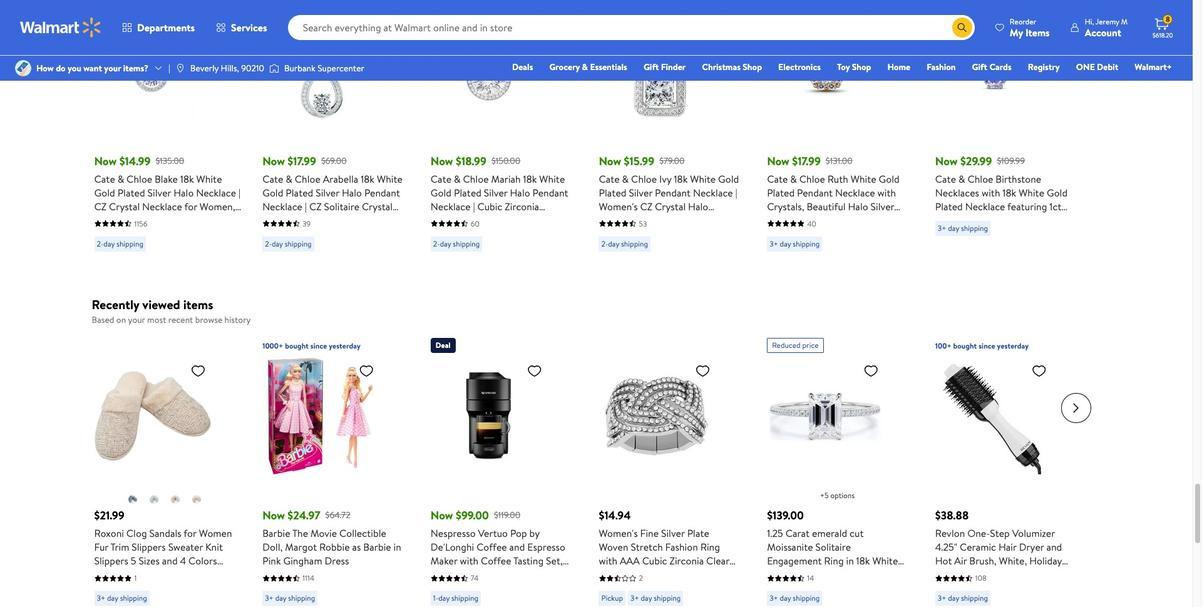 Task type: locate. For each thing, give the bounding box(es) containing it.
with right 40
[[823, 227, 842, 241]]

0 vertical spatial your
[[104, 62, 121, 75]]

1-
[[433, 593, 439, 604]]

2 horizontal spatial  image
[[269, 62, 279, 75]]

& for now $18.99 $150.00 cate & chloe mariah 18k white gold plated silver halo pendant necklace | cubic zirconia necklace with solitaire round cut crystal
[[454, 172, 461, 186]]

chloe inside now $18.99 $150.00 cate & chloe mariah 18k white gold plated silver halo pendant necklace | cubic zirconia necklace with solitaire round cut crystal
[[463, 172, 489, 186]]

| up 60
[[473, 200, 475, 214]]

18k inside now $15.99 $79.00 cate & chloe ivy 18k white gold plated silver pendant necklace | women's cz crystal halo necklace
[[674, 172, 688, 186]]

now $99.00 $119.00 nespresso vertuo pop by de'longhi coffee and espresso maker with coffee tasting set, black
[[431, 508, 566, 582]]

1 vertical spatial 8
[[881, 214, 887, 227]]

0 horizontal spatial cubic
[[478, 200, 503, 214]]

deals
[[512, 61, 533, 73]]

now left $14.99
[[94, 153, 117, 169]]

add to favorites list, 1.25 carat emerald cut moissanite solitaire engagement ring in 18k white gold over silver image
[[864, 364, 879, 379]]

6 cate from the left
[[936, 172, 956, 186]]

1 horizontal spatial cubic
[[642, 555, 667, 568]]

3 pendant from the left
[[655, 186, 691, 200]]

2-day shipping down 53
[[602, 239, 648, 249]]

cate for now $18.99 $150.00 cate & chloe mariah 18k white gold plated silver halo pendant necklace | cubic zirconia necklace with solitaire round cut crystal
[[431, 172, 452, 186]]

3+ down pink
[[265, 593, 274, 604]]

chloe inside now $17.99 $131.00 cate & chloe ruth white gold plated pendant necklace with crystals, beautiful halo silver necklace for women with 8 round cut crystals with solitaire center crystal (rose gold)
[[800, 172, 825, 186]]

product group
[[94, 0, 245, 257], [263, 0, 413, 257], [431, 0, 582, 257], [599, 0, 750, 257], [767, 0, 918, 257], [936, 0, 1086, 257], [94, 333, 235, 608], [263, 333, 403, 608], [431, 333, 572, 608], [599, 333, 740, 608], [767, 333, 908, 608], [936, 333, 1076, 608]]

yesterday for $38.88
[[998, 341, 1029, 352]]

& for now $15.99 $79.00 cate & chloe ivy 18k white gold plated silver pendant necklace | women's cz crystal halo necklace
[[622, 172, 629, 186]]

3 chloe from the left
[[463, 172, 489, 186]]

now up teardrop
[[263, 153, 285, 169]]

18k right blake
[[180, 172, 194, 186]]

4 chloe from the left
[[631, 172, 657, 186]]

0 horizontal spatial 8
[[881, 214, 887, 227]]

plated left beautiful
[[767, 186, 795, 200]]

gold inside now $29.99 $109.99 cate & chloe birthstone necklaces with 18k white gold plated necklace featuring 1ct swarovski crystals 3+ day shipping
[[1047, 186, 1068, 200]]

1 horizontal spatial crystals
[[980, 214, 1015, 227]]

now left $15.99
[[599, 153, 622, 169]]

2 horizontal spatial gift
[[972, 61, 988, 73]]

your
[[201, 582, 221, 596]]

revlon one-step volumizer 4.25" ceramic hair dryer and hot air brush, white, holiday edition image
[[936, 359, 1052, 475]]

now inside now $29.99 $109.99 cate & chloe birthstone necklaces with 18k white gold plated necklace featuring 1ct swarovski crystals 3+ day shipping
[[936, 153, 958, 169]]

grip
[[197, 568, 216, 582]]

knit
[[205, 541, 223, 555]]

108
[[976, 573, 987, 584]]

0 horizontal spatial barbie
[[263, 527, 290, 541]]

set,
[[546, 555, 563, 568]]

plated inside now $17.99 $69.00 cate & chloe arabella 18k white gold plated silver halo pendant necklace | cz solitaire crystal teardrop necklace for women
[[286, 186, 313, 200]]

$17.99 left $69.00
[[288, 153, 316, 169]]

1 horizontal spatial shop
[[852, 61, 872, 73]]

2 since from the left
[[979, 341, 996, 352]]

0 horizontal spatial in
[[394, 541, 401, 555]]

day
[[948, 223, 960, 234], [104, 239, 115, 249], [272, 239, 283, 249], [440, 239, 451, 249], [608, 239, 620, 249], [780, 239, 791, 249], [107, 593, 118, 604], [275, 593, 287, 604], [439, 593, 450, 604], [641, 593, 652, 604], [780, 593, 791, 604], [948, 593, 960, 604]]

$17.99 left $131.00
[[792, 153, 821, 169]]

white left hot on the bottom
[[873, 555, 898, 568]]

1 vertical spatial zirconia
[[670, 555, 704, 568]]

zirconia down 'mariah'
[[505, 200, 539, 214]]

2 horizontal spatial women
[[825, 214, 858, 227]]

items
[[1026, 25, 1050, 39]]

to
[[190, 582, 199, 596]]

0 vertical spatial cubic
[[478, 200, 503, 214]]

18k right 'mariah'
[[523, 172, 537, 186]]

2-day shipping down teardrop
[[265, 239, 312, 249]]

pendant right 'mariah'
[[533, 186, 568, 200]]

2 bought from the left
[[954, 341, 977, 352]]

zirconia inside now $18.99 $150.00 cate & chloe mariah 18k white gold plated silver halo pendant necklace | cubic zirconia necklace with solitaire round cut crystal
[[505, 200, 539, 214]]

| right women,
[[239, 186, 241, 200]]

solitaire left center
[[844, 227, 879, 241]]

grocery & essentials
[[550, 61, 628, 73]]

movie
[[311, 527, 337, 541]]

dryer
[[1019, 541, 1044, 555]]

1 horizontal spatial round
[[889, 214, 917, 227]]

burbank supercenter
[[284, 62, 364, 75]]

silver inside $14.94 women's fine silver plate woven stretch fashion ring with aaa cubic zirconia clear stones.
[[661, 527, 685, 541]]

0 horizontal spatial ring
[[701, 541, 720, 555]]

shipping
[[961, 223, 988, 234], [117, 239, 143, 249], [285, 239, 312, 249], [453, 239, 480, 249], [621, 239, 648, 249], [793, 239, 820, 249], [120, 593, 147, 604], [288, 593, 315, 604], [452, 593, 479, 604], [654, 593, 681, 604], [793, 593, 820, 604], [961, 593, 988, 604]]

0 vertical spatial women's
[[599, 200, 638, 214]]

your right want
[[104, 62, 121, 75]]

in right collectible
[[394, 541, 401, 555]]

1 horizontal spatial zirconia
[[670, 555, 704, 568]]

roxoni clog sandals for women  fur trim slippers  sweater knit slippers  5 sizes and 4 colors  comfortable and great grip  offers great support to your feet  luxurious design image
[[94, 359, 211, 475]]

hot
[[936, 555, 952, 568]]

women's inside now $15.99 $79.00 cate & chloe ivy 18k white gold plated silver pendant necklace | women's cz crystal halo necklace
[[599, 200, 638, 214]]

cate for now $14.99 $135.00 cate & chloe blake 18k white gold plated silver halo necklace | cz crystal necklace for women, gift for her
[[94, 172, 115, 186]]

white up women,
[[196, 172, 222, 186]]

now up nespresso
[[431, 508, 453, 524]]

 image
[[15, 60, 31, 76], [269, 62, 279, 75], [175, 63, 185, 73]]

74
[[471, 573, 479, 584]]

1 $17.99 from the left
[[288, 153, 316, 169]]

add to favorites list, cate & chloe ruth white gold plated pendant necklace with crystals, beautiful halo silver necklace for women with 8 round cut crystals with solitaire center crystal (rose gold) image
[[864, 9, 879, 24]]

since
[[311, 341, 327, 352], [979, 341, 996, 352]]

53
[[639, 219, 647, 229]]

& up teardrop
[[286, 172, 292, 186]]

silver down $135.00
[[148, 186, 171, 200]]

3+ down necklaces
[[938, 223, 947, 234]]

for inside now $17.99 $131.00 cate & chloe ruth white gold plated pendant necklace with crystals, beautiful halo silver necklace for women with 8 round cut crystals with solitaire center crystal (rose gold)
[[810, 214, 822, 227]]

cate
[[94, 172, 115, 186], [263, 172, 283, 186], [431, 172, 452, 186], [599, 172, 620, 186], [767, 172, 788, 186], [936, 172, 956, 186]]

women inside $21.99 roxoni clog sandals for women fur trim slippers  sweater knit slippers  5 sizes and 4 colors comfortable and great grip offers great support to your feet  luxurious design
[[199, 527, 232, 541]]

white inside now $17.99 $69.00 cate & chloe arabella 18k white gold plated silver halo pendant necklace | cz solitaire crystal teardrop necklace for women
[[377, 172, 403, 186]]

zirconia down plate
[[670, 555, 704, 568]]

$21.99 roxoni clog sandals for women fur trim slippers  sweater knit slippers  5 sizes and 4 colors comfortable and great grip offers great support to your feet  luxurious design
[[94, 508, 232, 608]]

0 horizontal spatial slippers
[[94, 555, 128, 568]]

0 horizontal spatial yesterday
[[329, 341, 361, 352]]

fashion
[[927, 61, 956, 73], [666, 541, 698, 555]]

silver inside now $15.99 $79.00 cate & chloe ivy 18k white gold plated silver pendant necklace | women's cz crystal halo necklace
[[629, 186, 653, 200]]

in
[[394, 541, 401, 555], [846, 555, 854, 568]]

0 horizontal spatial gift
[[94, 214, 111, 227]]

cz inside now $17.99 $69.00 cate & chloe arabella 18k white gold plated silver halo pendant necklace | cz solitaire crystal teardrop necklace for women
[[309, 200, 322, 214]]

chloe for now $17.99 $131.00 cate & chloe ruth white gold plated pendant necklace with crystals, beautiful halo silver necklace for women with 8 round cut crystals with solitaire center crystal (rose gold)
[[800, 172, 825, 186]]

robbie
[[319, 541, 350, 555]]

1 horizontal spatial cut
[[767, 227, 783, 241]]

18k right the arabella
[[361, 172, 375, 186]]

plated for $17.99
[[286, 186, 313, 200]]

women's down the $14.94
[[599, 527, 638, 541]]

18k down '$109.99'
[[1003, 186, 1017, 200]]

$17.99 for now $17.99 $131.00 cate & chloe ruth white gold plated pendant necklace with crystals, beautiful halo silver necklace for women with 8 round cut crystals with solitaire center crystal (rose gold)
[[792, 153, 821, 169]]

hair
[[999, 541, 1017, 555]]

$17.99
[[288, 153, 316, 169], [792, 153, 821, 169]]

product group containing now $18.99
[[431, 0, 582, 257]]

plated
[[118, 186, 145, 200], [286, 186, 313, 200], [454, 186, 482, 200], [599, 186, 627, 200], [767, 186, 795, 200], [936, 200, 963, 214]]

chloe inside now $29.99 $109.99 cate & chloe birthstone necklaces with 18k white gold plated necklace featuring 1ct swarovski crystals 3+ day shipping
[[968, 172, 994, 186]]

barbie left the
[[263, 527, 290, 541]]

1 horizontal spatial ring
[[824, 555, 844, 568]]

& for now $17.99 $131.00 cate & chloe ruth white gold plated pendant necklace with crystals, beautiful halo silver necklace for women with 8 round cut crystals with solitaire center crystal (rose gold)
[[791, 172, 797, 186]]

halo for $17.99
[[342, 186, 362, 200]]

2- for now $18.99
[[433, 239, 440, 249]]

white inside now $14.99 $135.00 cate & chloe blake 18k white gold plated silver halo necklace | cz crystal necklace for women, gift for her
[[196, 172, 222, 186]]

1 2- from the left
[[97, 239, 104, 249]]

with right necklaces
[[982, 186, 1001, 200]]

1 vertical spatial women's
[[599, 527, 638, 541]]

shop right christmas
[[743, 61, 762, 73]]

my
[[1010, 25, 1023, 39]]

shop for christmas shop
[[743, 61, 762, 73]]

white left '1ct'
[[1019, 186, 1045, 200]]

3+
[[938, 223, 947, 234], [770, 239, 778, 249], [97, 593, 105, 604], [265, 593, 274, 604], [631, 593, 639, 604], [770, 593, 778, 604], [938, 593, 947, 604]]

ring down 'emerald'
[[824, 555, 844, 568]]

2 women's from the top
[[599, 527, 638, 541]]

with up 74
[[460, 555, 479, 568]]

4 2- from the left
[[602, 239, 608, 249]]

women's fine silver plate woven stretch fashion ring with aaa cubic zirconia clear stones. image
[[599, 359, 716, 475]]

halo inside now $15.99 $79.00 cate & chloe ivy 18k white gold plated silver pendant necklace | women's cz crystal halo necklace
[[688, 200, 709, 214]]

clear
[[707, 555, 730, 568]]

 image for burbank
[[269, 62, 279, 75]]

women,
[[200, 200, 235, 214]]

your right the on
[[128, 314, 145, 326]]

cz up 39 on the left
[[309, 200, 322, 214]]

arabella
[[323, 172, 358, 186]]

cate & chloe ruth white gold plated pendant necklace with crystals, beautiful halo silver necklace for women with 8 round cut crystals with solitaire center crystal (rose gold) image
[[767, 4, 884, 120]]

departments button
[[111, 13, 205, 43]]

white inside now $18.99 $150.00 cate & chloe mariah 18k white gold plated silver halo pendant necklace | cubic zirconia necklace with solitaire round cut crystal
[[539, 172, 565, 186]]

gift left her
[[94, 214, 111, 227]]

4 pendant from the left
[[797, 186, 833, 200]]

1156
[[134, 219, 148, 229]]

(rose
[[801, 241, 825, 255]]

0 horizontal spatial fashion
[[666, 541, 698, 555]]

add to favorites list, cate & chloe arabella 18k white gold plated silver halo pendant necklace | cz solitaire crystal teardrop necklace for women image
[[359, 9, 374, 24]]

0 vertical spatial fashion
[[927, 61, 956, 73]]

blake
[[155, 172, 178, 186]]

1 horizontal spatial  image
[[175, 63, 185, 73]]

plated for $15.99
[[599, 186, 627, 200]]

beverly
[[190, 62, 219, 75]]

cate for now $29.99 $109.99 cate & chloe birthstone necklaces with 18k white gold plated necklace featuring 1ct swarovski crystals 3+ day shipping
[[936, 172, 956, 186]]

your
[[104, 62, 121, 75], [128, 314, 145, 326]]

for
[[184, 200, 197, 214], [114, 214, 127, 227], [345, 214, 358, 227], [810, 214, 822, 227], [184, 527, 197, 541]]

ring for $139.00
[[824, 555, 844, 568]]

2 round from the left
[[889, 214, 917, 227]]

1 horizontal spatial gift
[[644, 61, 659, 73]]

2- for now $14.99
[[97, 239, 104, 249]]

18k inside now $14.99 $135.00 cate & chloe blake 18k white gold plated silver halo necklace | cz crystal necklace for women, gift for her
[[180, 172, 194, 186]]

shipping inside now $29.99 $109.99 cate & chloe birthstone necklaces with 18k white gold plated necklace featuring 1ct swarovski crystals 3+ day shipping
[[961, 223, 988, 234]]

ring right the fine
[[701, 541, 720, 555]]

& inside now $29.99 $109.99 cate & chloe birthstone necklaces with 18k white gold plated necklace featuring 1ct swarovski crystals 3+ day shipping
[[959, 172, 966, 186]]

bought right 100+
[[954, 341, 977, 352]]

in inside $139.00 1.25 carat emerald cut moissanite solitaire engagement ring in 18k white gold over silver
[[846, 555, 854, 568]]

2 pendant from the left
[[533, 186, 568, 200]]

necklace
[[196, 186, 236, 200], [693, 186, 733, 200], [836, 186, 875, 200], [142, 200, 182, 214], [263, 200, 303, 214], [431, 200, 471, 214], [966, 200, 1006, 214], [303, 214, 343, 227], [431, 214, 471, 227], [599, 214, 639, 227], [767, 214, 807, 227]]

3 cate from the left
[[431, 172, 452, 186]]

1 since from the left
[[311, 341, 327, 352]]

silver right the fine
[[661, 527, 685, 541]]

1 horizontal spatial fashion
[[927, 61, 956, 73]]

now inside now $24.97 $64.72 barbie the movie collectible doll, margot robbie as barbie in pink gingham dress
[[263, 508, 285, 524]]

1 horizontal spatial bought
[[954, 341, 977, 352]]

fur
[[94, 541, 108, 555]]

now inside now $17.99 $69.00 cate & chloe arabella 18k white gold plated silver halo pendant necklace | cz solitaire crystal teardrop necklace for women
[[263, 153, 285, 169]]

0 horizontal spatial women
[[199, 527, 232, 541]]

gold
[[718, 172, 739, 186], [879, 172, 900, 186], [94, 186, 115, 200], [263, 186, 283, 200], [431, 186, 452, 200], [1047, 186, 1068, 200], [767, 568, 788, 582]]

0 horizontal spatial round
[[532, 214, 560, 227]]

2 shop from the left
[[852, 61, 872, 73]]

ring inside $139.00 1.25 carat emerald cut moissanite solitaire engagement ring in 18k white gold over silver
[[824, 555, 844, 568]]

crystal inside now $15.99 $79.00 cate & chloe ivy 18k white gold plated silver pendant necklace | women's cz crystal halo necklace
[[655, 200, 686, 214]]

0 horizontal spatial  image
[[15, 60, 31, 76]]

ivy
[[660, 172, 672, 186]]

1 round from the left
[[532, 214, 560, 227]]

trim
[[111, 541, 129, 555]]

0 vertical spatial 8
[[1166, 14, 1170, 25]]

2 cate from the left
[[263, 172, 283, 186]]

1 bought from the left
[[285, 341, 309, 352]]

1 vertical spatial cubic
[[642, 555, 667, 568]]

18k inside now $17.99 $69.00 cate & chloe arabella 18k white gold plated silver halo pendant necklace | cz solitaire crystal teardrop necklace for women
[[361, 172, 375, 186]]

2 yesterday from the left
[[998, 341, 1029, 352]]

plated inside now $18.99 $150.00 cate & chloe mariah 18k white gold plated silver halo pendant necklace | cubic zirconia necklace with solitaire round cut crystal
[[454, 186, 482, 200]]

now $18.99 $150.00 cate & chloe mariah 18k white gold plated silver halo pendant necklace | cubic zirconia necklace with solitaire round cut crystal
[[431, 153, 578, 241]]

 image for how
[[15, 60, 31, 76]]

chloe for now $17.99 $69.00 cate & chloe arabella 18k white gold plated silver halo pendant necklace | cz solitaire crystal teardrop necklace for women
[[295, 172, 321, 186]]

1 horizontal spatial in
[[846, 555, 854, 568]]

fashion inside $14.94 women's fine silver plate woven stretch fashion ring with aaa cubic zirconia clear stones.
[[666, 541, 698, 555]]

now inside now $14.99 $135.00 cate & chloe blake 18k white gold plated silver halo necklace | cz crystal necklace for women, gift for her
[[94, 153, 117, 169]]

1 vertical spatial your
[[128, 314, 145, 326]]

0 vertical spatial zirconia
[[505, 200, 539, 214]]

0 horizontal spatial since
[[311, 341, 327, 352]]

brush,
[[970, 555, 997, 568]]

0 horizontal spatial $17.99
[[288, 153, 316, 169]]

3+ down edition
[[938, 593, 947, 604]]

next slide for more items to explore list image
[[1061, 39, 1091, 69]]

plated inside now $14.99 $135.00 cate & chloe blake 18k white gold plated silver halo necklace | cz crystal necklace for women, gift for her
[[118, 186, 145, 200]]

shop inside 'link'
[[852, 61, 872, 73]]

1 horizontal spatial $17.99
[[792, 153, 821, 169]]

recently viewed items based on your most recent browse history
[[92, 296, 251, 326]]

silver inside now $17.99 $131.00 cate & chloe ruth white gold plated pendant necklace with crystals, beautiful halo silver necklace for women with 8 round cut crystals with solitaire center crystal (rose gold)
[[871, 200, 895, 214]]

$14.94
[[599, 508, 631, 524]]

plated inside now $17.99 $131.00 cate & chloe ruth white gold plated pendant necklace with crystals, beautiful halo silver necklace for women with 8 round cut crystals with solitaire center crystal (rose gold)
[[767, 186, 795, 200]]

1 horizontal spatial your
[[128, 314, 145, 326]]

pendant up 40
[[797, 186, 833, 200]]

plated down $29.99
[[936, 200, 963, 214]]

$79.00
[[660, 155, 685, 167]]

1 horizontal spatial women
[[361, 214, 394, 227]]

chloe down $29.99
[[968, 172, 994, 186]]

18k right ivy
[[674, 172, 688, 186]]

pendant right the arabella
[[364, 186, 400, 200]]

1 vertical spatial fashion
[[666, 541, 698, 555]]

0 horizontal spatial bought
[[285, 341, 309, 352]]

with left aaa
[[599, 555, 618, 568]]

1 horizontal spatial since
[[979, 341, 996, 352]]

now for now $99.00 $119.00 nespresso vertuo pop by de'longhi coffee and espresso maker with coffee tasting set, black
[[431, 508, 453, 524]]

1 2-day shipping from the left
[[97, 239, 143, 249]]

now for now $29.99 $109.99 cate & chloe birthstone necklaces with 18k white gold plated necklace featuring 1ct swarovski crystals 3+ day shipping
[[936, 153, 958, 169]]

3+ day shipping down over
[[770, 593, 820, 604]]

4 cate from the left
[[599, 172, 620, 186]]

|
[[168, 62, 170, 75], [239, 186, 241, 200], [736, 186, 738, 200], [305, 200, 307, 214], [473, 200, 475, 214]]

crystal inside now $17.99 $131.00 cate & chloe ruth white gold plated pendant necklace with crystals, beautiful halo silver necklace for women with 8 round cut crystals with solitaire center crystal (rose gold)
[[767, 241, 798, 255]]

ring inside $14.94 women's fine silver plate woven stretch fashion ring with aaa cubic zirconia clear stones.
[[701, 541, 720, 555]]

now left $24.97
[[263, 508, 285, 524]]

great down 5
[[125, 582, 150, 596]]

silver down $150.00
[[484, 186, 508, 200]]

now for now $17.99 $131.00 cate & chloe ruth white gold plated pendant necklace with crystals, beautiful halo silver necklace for women with 8 round cut crystals with solitaire center crystal (rose gold)
[[767, 153, 790, 169]]

8 inside now $17.99 $131.00 cate & chloe ruth white gold plated pendant necklace with crystals, beautiful halo silver necklace for women with 8 round cut crystals with solitaire center crystal (rose gold)
[[881, 214, 887, 227]]

gift for gift finder
[[644, 61, 659, 73]]

barbie the movie collectible doll, margot robbie as barbie in pink gingham dress image
[[263, 359, 379, 475]]

cate for now $17.99 $131.00 cate & chloe ruth white gold plated pendant necklace with crystals, beautiful halo silver necklace for women with 8 round cut crystals with solitaire center crystal (rose gold)
[[767, 172, 788, 186]]

for down the arabella
[[345, 214, 358, 227]]

chloe left the arabella
[[295, 172, 321, 186]]

chloe down $14.99
[[127, 172, 152, 186]]

cut inside now $17.99 $131.00 cate & chloe ruth white gold plated pendant necklace with crystals, beautiful halo silver necklace for women with 8 round cut crystals with solitaire center crystal (rose gold)
[[767, 227, 783, 241]]

colors
[[189, 555, 217, 568]]

0 horizontal spatial cut
[[562, 214, 578, 227]]

now inside now $18.99 $150.00 cate & chloe mariah 18k white gold plated silver halo pendant necklace | cubic zirconia necklace with solitaire round cut crystal
[[431, 153, 453, 169]]

1 horizontal spatial yesterday
[[998, 341, 1029, 352]]

2 $17.99 from the left
[[792, 153, 821, 169]]

$17.99 inside now $17.99 $131.00 cate & chloe ruth white gold plated pendant necklace with crystals, beautiful halo silver necklace for women with 8 round cut crystals with solitaire center crystal (rose gold)
[[792, 153, 821, 169]]

great
[[170, 568, 195, 582], [125, 582, 150, 596]]

3+ left (rose
[[770, 239, 778, 249]]

volumizer
[[1013, 527, 1055, 541]]

halo inside now $17.99 $69.00 cate & chloe arabella 18k white gold plated silver halo pendant necklace | cz solitaire crystal teardrop necklace for women
[[342, 186, 362, 200]]

| left crystals,
[[736, 186, 738, 200]]

1 horizontal spatial 8
[[1166, 14, 1170, 25]]

4 2-day shipping from the left
[[602, 239, 648, 249]]

0 horizontal spatial great
[[125, 582, 150, 596]]

now $14.99 $135.00 cate & chloe blake 18k white gold plated silver halo necklace | cz crystal necklace for women, gift for her
[[94, 153, 241, 227]]

5 chloe from the left
[[800, 172, 825, 186]]

cate & chloe mariah 18k white gold plated silver halo pendant necklace | cubic zirconia necklace with solitaire round cut crystal image
[[431, 4, 547, 120]]

white,
[[999, 555, 1027, 568]]

18k inside now $29.99 $109.99 cate & chloe birthstone necklaces with 18k white gold plated necklace featuring 1ct swarovski crystals 3+ day shipping
[[1003, 186, 1017, 200]]

0 horizontal spatial cz
[[94, 200, 107, 214]]

necklace inside now $29.99 $109.99 cate & chloe birthstone necklaces with 18k white gold plated necklace featuring 1ct swarovski crystals 3+ day shipping
[[966, 200, 1006, 214]]

cz inside now $14.99 $135.00 cate & chloe blake 18k white gold plated silver halo necklace | cz crystal necklace for women, gift for her
[[94, 200, 107, 214]]

chloe
[[127, 172, 152, 186], [295, 172, 321, 186], [463, 172, 489, 186], [631, 172, 657, 186], [800, 172, 825, 186], [968, 172, 994, 186]]

0 horizontal spatial shop
[[743, 61, 762, 73]]

cate inside now $18.99 $150.00 cate & chloe mariah 18k white gold plated silver halo pendant necklace | cubic zirconia necklace with solitaire round cut crystal
[[431, 172, 452, 186]]

with inside now $29.99 $109.99 cate & chloe birthstone necklaces with 18k white gold plated necklace featuring 1ct swarovski crystals 3+ day shipping
[[982, 186, 1001, 200]]

0 horizontal spatial your
[[104, 62, 121, 75]]

now
[[94, 153, 117, 169], [263, 153, 285, 169], [431, 153, 453, 169], [599, 153, 622, 169], [767, 153, 790, 169], [936, 153, 958, 169], [263, 508, 285, 524], [431, 508, 453, 524]]

& down $18.99
[[454, 172, 461, 186]]

maker
[[431, 555, 458, 568]]

| up 39 on the left
[[305, 200, 307, 214]]

crystal inside now $18.99 $150.00 cate & chloe mariah 18k white gold plated silver halo pendant necklace | cubic zirconia necklace with solitaire round cut crystal
[[431, 227, 462, 241]]

history
[[225, 314, 251, 326]]

design
[[160, 596, 190, 608]]

offers
[[94, 582, 123, 596]]

halo inside now $18.99 $150.00 cate & chloe mariah 18k white gold plated silver halo pendant necklace | cubic zirconia necklace with solitaire round cut crystal
[[510, 186, 530, 200]]

de'longhi
[[431, 541, 474, 555]]

18k inside now $18.99 $150.00 cate & chloe mariah 18k white gold plated silver halo pendant necklace | cubic zirconia necklace with solitaire round cut crystal
[[523, 172, 537, 186]]

next slide for recently viewed items list image
[[1061, 394, 1091, 424]]

halo for $14.99
[[174, 186, 194, 200]]

3 2-day shipping from the left
[[433, 239, 480, 249]]

 image left beverly
[[175, 63, 185, 73]]

departments
[[137, 21, 195, 34]]

plated inside now $15.99 $79.00 cate & chloe ivy 18k white gold plated silver pendant necklace | women's cz crystal halo necklace
[[599, 186, 627, 200]]

crystals inside now $17.99 $131.00 cate & chloe ruth white gold plated pendant necklace with crystals, beautiful halo silver necklace for women with 8 round cut crystals with solitaire center crystal (rose gold)
[[786, 227, 821, 241]]

plated down $15.99
[[599, 186, 627, 200]]

| right items?
[[168, 62, 170, 75]]

1 cate from the left
[[94, 172, 115, 186]]

with inside now $18.99 $150.00 cate & chloe mariah 18k white gold plated silver halo pendant necklace | cubic zirconia necklace with solitaire round cut crystal
[[473, 214, 492, 227]]

cate inside now $14.99 $135.00 cate & chloe blake 18k white gold plated silver halo necklace | cz crystal necklace for women, gift for her
[[94, 172, 115, 186]]

3 cz from the left
[[640, 200, 653, 214]]

2 horizontal spatial cz
[[640, 200, 653, 214]]

halo inside now $14.99 $135.00 cate & chloe blake 18k white gold plated silver halo necklace | cz crystal necklace for women, gift for her
[[174, 186, 194, 200]]

 image for beverly
[[175, 63, 185, 73]]

white right the arabella
[[377, 172, 403, 186]]

2-day shipping down 60
[[433, 239, 480, 249]]

silver inside now $18.99 $150.00 cate & chloe mariah 18k white gold plated silver halo pendant necklace | cubic zirconia necklace with solitaire round cut crystal
[[484, 186, 508, 200]]

crystals right the swarovski
[[980, 214, 1015, 227]]

silver inside now $17.99 $69.00 cate & chloe arabella 18k white gold plated silver halo pendant necklace | cz solitaire crystal teardrop necklace for women
[[316, 186, 340, 200]]

now inside now $99.00 $119.00 nespresso vertuo pop by de'longhi coffee and espresso maker with coffee tasting set, black
[[431, 508, 453, 524]]

0 horizontal spatial crystals
[[786, 227, 821, 241]]

since right 1000+
[[311, 341, 327, 352]]

gold inside now $14.99 $135.00 cate & chloe blake 18k white gold plated silver halo necklace | cz crystal necklace for women, gift for her
[[94, 186, 115, 200]]

crystals,
[[767, 200, 805, 214]]

bought for $38.88
[[954, 341, 977, 352]]

2 2- from the left
[[265, 239, 272, 249]]

cate & chloe birthstone necklaces with 18k white gold plated necklace featuring 1ct swarovski crystals image
[[936, 4, 1052, 120]]

& inside now $17.99 $69.00 cate & chloe arabella 18k white gold plated silver halo pendant necklace | cz solitaire crystal teardrop necklace for women
[[286, 172, 292, 186]]

pink
[[263, 555, 281, 568]]

chloe down $15.99
[[631, 172, 657, 186]]

1 yesterday from the left
[[329, 341, 361, 352]]

product group containing $21.99
[[94, 333, 235, 608]]

1 shop from the left
[[743, 61, 762, 73]]

1 pendant from the left
[[364, 186, 400, 200]]

2 cz from the left
[[309, 200, 322, 214]]

3 2- from the left
[[433, 239, 440, 249]]

plated up 39 on the left
[[286, 186, 313, 200]]

plated for $14.99
[[118, 186, 145, 200]]

cate inside now $29.99 $109.99 cate & chloe birthstone necklaces with 18k white gold plated necklace featuring 1ct swarovski crystals 3+ day shipping
[[936, 172, 956, 186]]

cz
[[94, 200, 107, 214], [309, 200, 322, 214], [640, 200, 653, 214]]

3+ down 2
[[631, 593, 639, 604]]

2-day shipping for $15.99
[[602, 239, 648, 249]]

1 chloe from the left
[[127, 172, 152, 186]]

cate for now $15.99 $79.00 cate & chloe ivy 18k white gold plated silver pendant necklace | women's cz crystal halo necklace
[[599, 172, 620, 186]]

crystals down crystals,
[[786, 227, 821, 241]]

now inside now $15.99 $79.00 cate & chloe ivy 18k white gold plated silver pendant necklace | women's cz crystal halo necklace
[[599, 153, 622, 169]]

christmas
[[702, 61, 741, 73]]

3+ down comfortable
[[97, 593, 105, 604]]

crystal inside now $14.99 $135.00 cate & chloe blake 18k white gold plated silver halo necklace | cz crystal necklace for women, gift for her
[[109, 200, 140, 214]]

& down $14.99
[[118, 172, 124, 186]]

1 cz from the left
[[94, 200, 107, 214]]

& inside now $14.99 $135.00 cate & chloe blake 18k white gold plated silver halo necklace | cz crystal necklace for women, gift for her
[[118, 172, 124, 186]]

$24.97
[[288, 508, 320, 524]]

white right 'mariah'
[[539, 172, 565, 186]]

cz left her
[[94, 200, 107, 214]]

1-day shipping
[[433, 593, 479, 604]]

18k down cut
[[857, 555, 870, 568]]

0 horizontal spatial zirconia
[[505, 200, 539, 214]]

pink image
[[170, 495, 180, 505]]

and right dryer
[[1047, 541, 1063, 555]]

round
[[532, 214, 560, 227], [889, 214, 917, 227]]

cubic up 2
[[642, 555, 667, 568]]

&
[[582, 61, 588, 73], [118, 172, 124, 186], [286, 172, 292, 186], [454, 172, 461, 186], [622, 172, 629, 186], [791, 172, 797, 186], [959, 172, 966, 186]]

fashion right home "link"
[[927, 61, 956, 73]]

1 horizontal spatial cz
[[309, 200, 322, 214]]

nespresso vertuo pop by de'longhi coffee and espresso maker with coffee tasting set, black image
[[431, 359, 547, 475]]

2 2-day shipping from the left
[[265, 239, 312, 249]]

yesterday for now
[[329, 341, 361, 352]]

cz up 53
[[640, 200, 653, 214]]

and left by
[[510, 541, 525, 555]]

& inside now $18.99 $150.00 cate & chloe mariah 18k white gold plated silver halo pendant necklace | cubic zirconia necklace with solitaire round cut crystal
[[454, 172, 461, 186]]

6 chloe from the left
[[968, 172, 994, 186]]

burbank
[[284, 62, 316, 75]]

christmas shop
[[702, 61, 762, 73]]

1 women's from the top
[[599, 200, 638, 214]]

silver down $69.00
[[316, 186, 340, 200]]

& for now $14.99 $135.00 cate & chloe blake 18k white gold plated silver halo necklace | cz crystal necklace for women, gift for her
[[118, 172, 124, 186]]

vertuo
[[478, 527, 508, 541]]

since right 100+
[[979, 341, 996, 352]]

now up crystals,
[[767, 153, 790, 169]]

& for now $29.99 $109.99 cate & chloe birthstone necklaces with 18k white gold plated necklace featuring 1ct swarovski crystals 3+ day shipping
[[959, 172, 966, 186]]

green image
[[149, 495, 159, 505]]

plated for $18.99
[[454, 186, 482, 200]]

viewed
[[142, 296, 180, 313]]

cate inside now $17.99 $69.00 cate & chloe arabella 18k white gold plated silver halo pendant necklace | cz solitaire crystal teardrop necklace for women
[[263, 172, 283, 186]]

swarovski
[[936, 214, 978, 227]]

electronics link
[[773, 60, 827, 74]]

 image left how
[[15, 60, 31, 76]]

2 chloe from the left
[[295, 172, 321, 186]]

$17.99 for now $17.99 $69.00 cate & chloe arabella 18k white gold plated silver halo pendant necklace | cz solitaire crystal teardrop necklace for women
[[288, 153, 316, 169]]

engagement
[[767, 555, 822, 568]]

as
[[352, 541, 361, 555]]

cubic up 60
[[478, 200, 503, 214]]

5 cate from the left
[[767, 172, 788, 186]]

add to favorites list, barbie the movie collectible doll, margot robbie as barbie in pink gingham dress image
[[359, 364, 374, 379]]

in down cut
[[846, 555, 854, 568]]

product group containing $14.94
[[599, 333, 740, 608]]



Task type: describe. For each thing, give the bounding box(es) containing it.
now $17.99 $69.00 cate & chloe arabella 18k white gold plated silver halo pendant necklace | cz solitaire crystal teardrop necklace for women
[[263, 153, 403, 227]]

reorder my items
[[1010, 16, 1050, 39]]

now $15.99 $79.00 cate & chloe ivy 18k white gold plated silver pendant necklace | women's cz crystal halo necklace
[[599, 153, 739, 227]]

solitaire inside $139.00 1.25 carat emerald cut moissanite solitaire engagement ring in 18k white gold over silver
[[816, 541, 851, 555]]

solitaire inside now $17.99 $69.00 cate & chloe arabella 18k white gold plated silver halo pendant necklace | cz solitaire crystal teardrop necklace for women
[[324, 200, 360, 214]]

cut
[[850, 527, 864, 541]]

day inside now $29.99 $109.99 cate & chloe birthstone necklaces with 18k white gold plated necklace featuring 1ct swarovski crystals 3+ day shipping
[[948, 223, 960, 234]]

items
[[183, 296, 213, 313]]

1 horizontal spatial barbie
[[363, 541, 391, 555]]

2-day shipping for $17.99
[[265, 239, 312, 249]]

3+ inside now $29.99 $109.99 cate & chloe birthstone necklaces with 18k white gold plated necklace featuring 1ct swarovski crystals 3+ day shipping
[[938, 223, 947, 234]]

white inside now $17.99 $131.00 cate & chloe ruth white gold plated pendant necklace with crystals, beautiful halo silver necklace for women with 8 round cut crystals with solitaire center crystal (rose gold)
[[851, 172, 877, 186]]

gift for gift cards
[[972, 61, 988, 73]]

| inside now $15.99 $79.00 cate & chloe ivy 18k white gold plated silver pendant necklace | women's cz crystal halo necklace
[[736, 186, 738, 200]]

silver inside $139.00 1.25 carat emerald cut moissanite solitaire engagement ring in 18k white gold over silver
[[815, 568, 839, 582]]

and inside now $99.00 $119.00 nespresso vertuo pop by de'longhi coffee and espresso maker with coffee tasting set, black
[[510, 541, 525, 555]]

1 horizontal spatial slippers
[[132, 541, 166, 555]]

3+ day shipping down 2
[[631, 593, 681, 604]]

one
[[1077, 61, 1095, 73]]

hills,
[[221, 62, 239, 75]]

now for now $14.99 $135.00 cate & chloe blake 18k white gold plated silver halo necklace | cz crystal necklace for women, gift for her
[[94, 153, 117, 169]]

18k for $15.99
[[674, 172, 688, 186]]

1ct
[[1050, 200, 1062, 214]]

product group containing now $29.99
[[936, 0, 1086, 257]]

now for now $17.99 $69.00 cate & chloe arabella 18k white gold plated silver halo pendant necklace | cz solitaire crystal teardrop necklace for women
[[263, 153, 285, 169]]

recent
[[168, 314, 193, 326]]

teardrop
[[263, 214, 301, 227]]

search icon image
[[958, 23, 968, 33]]

shipping down 60
[[453, 239, 480, 249]]

cut inside now $18.99 $150.00 cate & chloe mariah 18k white gold plated silver halo pendant necklace | cubic zirconia necklace with solitaire round cut crystal
[[562, 214, 578, 227]]

with inside $14.94 women's fine silver plate woven stretch fashion ring with aaa cubic zirconia clear stones.
[[599, 555, 618, 568]]

add to favorites list, cate & chloe ivy 18k white gold plated silver pendant necklace | women's cz crystal halo necklace image
[[696, 9, 711, 24]]

halo for $18.99
[[510, 186, 530, 200]]

in inside now $24.97 $64.72 barbie the movie collectible doll, margot robbie as barbie in pink gingham dress
[[394, 541, 401, 555]]

pop
[[510, 527, 527, 541]]

beautiful
[[807, 200, 846, 214]]

shipping down 40
[[793, 239, 820, 249]]

60
[[471, 219, 480, 229]]

$21.99
[[94, 508, 124, 524]]

white inside now $29.99 $109.99 cate & chloe birthstone necklaces with 18k white gold plated necklace featuring 1ct swarovski crystals 3+ day shipping
[[1019, 186, 1045, 200]]

for left women,
[[184, 200, 197, 214]]

$131.00
[[826, 155, 853, 167]]

doll,
[[263, 541, 283, 555]]

browse
[[195, 314, 223, 326]]

luxurious
[[116, 596, 158, 608]]

18k for $14.99
[[180, 172, 194, 186]]

now for now $18.99 $150.00 cate & chloe mariah 18k white gold plated silver halo pendant necklace | cubic zirconia necklace with solitaire round cut crystal
[[431, 153, 453, 169]]

3+ down engagement
[[770, 593, 778, 604]]

chloe for now $15.99 $79.00 cate & chloe ivy 18k white gold plated silver pendant necklace | women's cz crystal halo necklace
[[631, 172, 657, 186]]

cate & chloe ivy 18k white gold plated silver pendant necklace | women's cz crystal halo necklace image
[[599, 4, 716, 120]]

and right 1 at the bottom of page
[[152, 568, 168, 582]]

pickup
[[602, 593, 623, 604]]

with left center
[[860, 214, 879, 227]]

registry
[[1028, 61, 1060, 73]]

silver inside now $14.99 $135.00 cate & chloe blake 18k white gold plated silver halo necklace | cz crystal necklace for women, gift for her
[[148, 186, 171, 200]]

product group containing now $99.00
[[431, 333, 572, 608]]

cubic inside now $18.99 $150.00 cate & chloe mariah 18k white gold plated silver halo pendant necklace | cubic zirconia necklace with solitaire round cut crystal
[[478, 200, 503, 214]]

product group containing now $24.97
[[263, 333, 403, 608]]

$14.99
[[119, 153, 151, 169]]

margot
[[285, 541, 317, 555]]

& right grocery
[[582, 61, 588, 73]]

birthstone
[[996, 172, 1042, 186]]

cate for now $17.99 $69.00 cate & chloe arabella 18k white gold plated silver halo pendant necklace | cz solitaire crystal teardrop necklace for women
[[263, 172, 283, 186]]

with up center
[[878, 186, 896, 200]]

crystals inside now $29.99 $109.99 cate & chloe birthstone necklaces with 18k white gold plated necklace featuring 1ct swarovski crystals 3+ day shipping
[[980, 214, 1015, 227]]

items?
[[123, 62, 148, 75]]

shipping down $14.94 women's fine silver plate woven stretch fashion ring with aaa cubic zirconia clear stones.
[[654, 593, 681, 604]]

deals link
[[507, 60, 539, 74]]

collectible
[[339, 527, 386, 541]]

pendant inside now $15.99 $79.00 cate & chloe ivy 18k white gold plated silver pendant necklace | women's cz crystal halo necklace
[[655, 186, 691, 200]]

90210
[[241, 62, 264, 75]]

pendant inside now $17.99 $69.00 cate & chloe arabella 18k white gold plated silver halo pendant necklace | cz solitaire crystal teardrop necklace for women
[[364, 186, 400, 200]]

comfortable
[[94, 568, 150, 582]]

$38.88
[[936, 508, 969, 524]]

gold inside now $17.99 $69.00 cate & chloe arabella 18k white gold plated silver halo pendant necklace | cz solitaire crystal teardrop necklace for women
[[263, 186, 283, 200]]

chloe for now $29.99 $109.99 cate & chloe birthstone necklaces with 18k white gold plated necklace featuring 1ct swarovski crystals 3+ day shipping
[[968, 172, 994, 186]]

add to favorites list, cate & chloe mariah 18k white gold plated silver halo pendant necklace | cubic zirconia necklace with solitaire round cut crystal image
[[527, 9, 542, 24]]

8 $618.20
[[1153, 14, 1174, 39]]

her
[[129, 214, 145, 227]]

cubic inside $14.94 women's fine silver plate woven stretch fashion ring with aaa cubic zirconia clear stones.
[[642, 555, 667, 568]]

$69.00
[[321, 155, 347, 167]]

how do you want your items?
[[36, 62, 148, 75]]

for left her
[[114, 214, 127, 227]]

18k inside $139.00 1.25 carat emerald cut moissanite solitaire engagement ring in 18k white gold over silver
[[857, 555, 870, 568]]

add to favorites list, cate & chloe blake 18k white gold plated silver halo necklace | cz crystal necklace for women, gift for her image
[[191, 9, 206, 24]]

registry link
[[1023, 60, 1066, 74]]

2-day shipping for $18.99
[[433, 239, 480, 249]]

8 inside 8 $618.20
[[1166, 14, 1170, 25]]

clog
[[126, 527, 147, 541]]

cz for now $17.99
[[309, 200, 322, 214]]

moissanite
[[767, 541, 813, 555]]

halo inside now $17.99 $131.00 cate & chloe ruth white gold plated pendant necklace with crystals, beautiful halo silver necklace for women with 8 round cut crystals with solitaire center crystal (rose gold)
[[848, 200, 869, 214]]

white inside now $15.99 $79.00 cate & chloe ivy 18k white gold plated silver pendant necklace | women's cz crystal halo necklace
[[690, 172, 716, 186]]

1 horizontal spatial great
[[170, 568, 195, 582]]

gift cards link
[[967, 60, 1018, 74]]

gold inside now $18.99 $150.00 cate & chloe mariah 18k white gold plated silver halo pendant necklace | cubic zirconia necklace with solitaire round cut crystal
[[431, 186, 452, 200]]

stones.
[[599, 568, 630, 582]]

pendant inside now $18.99 $150.00 cate & chloe mariah 18k white gold plated silver halo pendant necklace | cubic zirconia necklace with solitaire round cut crystal
[[533, 186, 568, 200]]

finder
[[661, 61, 686, 73]]

14
[[807, 573, 814, 584]]

ring for $14.94
[[701, 541, 720, 555]]

and left "4"
[[162, 555, 178, 568]]

walmart+ link
[[1130, 60, 1178, 74]]

white image
[[192, 495, 202, 505]]

coffee down vertuo
[[481, 555, 511, 568]]

now for now $24.97 $64.72 barbie the movie collectible doll, margot robbie as barbie in pink gingham dress
[[263, 508, 285, 524]]

& for now $17.99 $69.00 cate & chloe arabella 18k white gold plated silver halo pendant necklace | cz solitaire crystal teardrop necklace for women
[[286, 172, 292, 186]]

gold inside $139.00 1.25 carat emerald cut moissanite solitaire engagement ring in 18k white gold over silver
[[767, 568, 788, 582]]

cate & chloe blake 18k white gold plated silver halo necklace | cz crystal necklace for women, gift for her image
[[94, 4, 211, 120]]

40
[[807, 219, 817, 229]]

debit
[[1097, 61, 1119, 73]]

for inside now $17.99 $69.00 cate & chloe arabella 18k white gold plated silver halo pendant necklace | cz solitaire crystal teardrop necklace for women
[[345, 214, 358, 227]]

women inside now $17.99 $131.00 cate & chloe ruth white gold plated pendant necklace with crystals, beautiful halo silver necklace for women with 8 round cut crystals with solitaire center crystal (rose gold)
[[825, 214, 858, 227]]

product group containing now $15.99
[[599, 0, 750, 257]]

3+ day shipping down the 1114
[[265, 593, 315, 604]]

| inside now $14.99 $135.00 cate & chloe blake 18k white gold plated silver halo necklace | cz crystal necklace for women, gift for her
[[239, 186, 241, 200]]

how
[[36, 62, 54, 75]]

2- for now $17.99
[[265, 239, 272, 249]]

women's inside $14.94 women's fine silver plate woven stretch fashion ring with aaa cubic zirconia clear stones.
[[599, 527, 638, 541]]

Walmart Site-Wide search field
[[288, 15, 975, 40]]

shipping down 1 at the bottom of page
[[120, 593, 147, 604]]

ceramic
[[960, 541, 997, 555]]

chloe for now $18.99 $150.00 cate & chloe mariah 18k white gold plated silver halo pendant necklace | cubic zirconia necklace with solitaire round cut crystal
[[463, 172, 489, 186]]

women inside now $17.99 $69.00 cate & chloe arabella 18k white gold plated silver halo pendant necklace | cz solitaire crystal teardrop necklace for women
[[361, 214, 394, 227]]

and inside '$38.88 revlon one-step volumizer 4.25" ceramic hair dryer and hot air brush, white, holiday edition'
[[1047, 541, 1063, 555]]

3+ day shipping down edition
[[938, 593, 988, 604]]

2
[[639, 573, 643, 584]]

shipping down 53
[[621, 239, 648, 249]]

add to favorites list, women's fine silver plate woven stretch fashion ring with aaa cubic zirconia clear stones. image
[[696, 364, 711, 379]]

solitaire inside now $17.99 $131.00 cate & chloe ruth white gold plated pendant necklace with crystals, beautiful halo silver necklace for women with 8 round cut crystals with solitaire center crystal (rose gold)
[[844, 227, 879, 241]]

add to favorites list, roxoni clog sandals for women  fur trim slippers  sweater knit slippers  5 sizes and 4 colors  comfortable and great grip  offers great support to your feet  luxurious design image
[[191, 364, 206, 379]]

shop for toy shop
[[852, 61, 872, 73]]

round inside now $18.99 $150.00 cate & chloe mariah 18k white gold plated silver halo pendant necklace | cubic zirconia necklace with solitaire round cut crystal
[[532, 214, 560, 227]]

add to favorites list, revlon one-step volumizer 4.25" ceramic hair dryer and hot air brush, white, holiday edition image
[[1032, 364, 1047, 379]]

now for now $15.99 $79.00 cate & chloe ivy 18k white gold plated silver pendant necklace | women's cz crystal halo necklace
[[599, 153, 622, 169]]

essentials
[[590, 61, 628, 73]]

$139.00
[[767, 508, 804, 524]]

your inside recently viewed items based on your most recent browse history
[[128, 314, 145, 326]]

shipping down the 1114
[[288, 593, 315, 604]]

solitaire inside now $18.99 $150.00 cate & chloe mariah 18k white gold plated silver halo pendant necklace | cubic zirconia necklace with solitaire round cut crystal
[[494, 214, 530, 227]]

bought for now
[[285, 341, 309, 352]]

shipping down 14
[[793, 593, 820, 604]]

cards
[[990, 61, 1012, 73]]

since for now
[[311, 341, 327, 352]]

sizes
[[139, 555, 160, 568]]

3+ day shipping down 40
[[770, 239, 820, 249]]

roxoni
[[94, 527, 124, 541]]

Search search field
[[288, 15, 975, 40]]

gold inside now $15.99 $79.00 cate & chloe ivy 18k white gold plated silver pendant necklace | women's cz crystal halo necklace
[[718, 172, 739, 186]]

one-
[[968, 527, 990, 541]]

price
[[803, 340, 819, 351]]

support
[[153, 582, 187, 596]]

add to favorites list, cate & chloe birthstone necklaces with 18k white gold plated necklace featuring 1ct swarovski crystals image
[[1032, 9, 1047, 24]]

by
[[530, 527, 540, 541]]

shipping down 74
[[452, 593, 479, 604]]

$150.00
[[492, 155, 521, 167]]

sweater
[[168, 541, 203, 555]]

| inside now $17.99 $69.00 cate & chloe arabella 18k white gold plated silver halo pendant necklace | cz solitaire crystal teardrop necklace for women
[[305, 200, 307, 214]]

1000+ bought since yesterday
[[263, 341, 361, 352]]

1.25 carat emerald cut moissanite solitaire engagement ring in 18k white gold over silver image
[[767, 359, 884, 475]]

shipping down 39 on the left
[[285, 239, 312, 249]]

cate & chloe arabella 18k white gold plated silver halo pendant necklace | cz solitaire crystal teardrop necklace for women image
[[263, 4, 379, 120]]

for inside $21.99 roxoni clog sandals for women fur trim slippers  sweater knit slippers  5 sizes and 4 colors comfortable and great grip offers great support to your feet  luxurious design
[[184, 527, 197, 541]]

$135.00
[[156, 155, 184, 167]]

reduced price
[[772, 340, 819, 351]]

since for $38.88
[[979, 341, 996, 352]]

walmart image
[[20, 18, 101, 38]]

electronics
[[779, 61, 821, 73]]

supercenter
[[318, 62, 364, 75]]

now $17.99 $131.00 cate & chloe ruth white gold plated pendant necklace with crystals, beautiful halo silver necklace for women with 8 round cut crystals with solitaire center crystal (rose gold)
[[767, 153, 917, 255]]

18k for $17.99
[[361, 172, 375, 186]]

hi,
[[1085, 16, 1094, 27]]

reorder
[[1010, 16, 1037, 27]]

woven
[[599, 541, 629, 555]]

blue image
[[128, 495, 138, 505]]

shipping down '108'
[[961, 593, 988, 604]]

2- for now $15.99
[[602, 239, 608, 249]]

gold inside now $17.99 $131.00 cate & chloe ruth white gold plated pendant necklace with crystals, beautiful halo silver necklace for women with 8 round cut crystals with solitaire center crystal (rose gold)
[[879, 172, 900, 186]]

grocery & essentials link
[[544, 60, 633, 74]]

crystal inside now $17.99 $69.00 cate & chloe arabella 18k white gold plated silver halo pendant necklace | cz solitaire crystal teardrop necklace for women
[[362, 200, 393, 214]]

gift finder link
[[638, 60, 692, 74]]

product group containing now $14.99
[[94, 0, 245, 257]]

18k for $18.99
[[523, 172, 537, 186]]

beverly hills, 90210
[[190, 62, 264, 75]]

fashion link
[[921, 60, 962, 74]]

add to favorites list, nespresso vertuo pop by de'longhi coffee and espresso maker with coffee tasting set, black image
[[527, 364, 542, 379]]

chloe for now $14.99 $135.00 cate & chloe blake 18k white gold plated silver halo necklace | cz crystal necklace for women, gift for her
[[127, 172, 152, 186]]

product group containing $139.00
[[767, 333, 908, 608]]

featuring
[[1008, 200, 1048, 214]]

+5
[[820, 491, 829, 501]]

3+ day shipping down comfortable
[[97, 593, 147, 604]]

pendant inside now $17.99 $131.00 cate & chloe ruth white gold plated pendant necklace with crystals, beautiful halo silver necklace for women with 8 round cut crystals with solitaire center crystal (rose gold)
[[797, 186, 833, 200]]

with inside now $99.00 $119.00 nespresso vertuo pop by de'longhi coffee and espresso maker with coffee tasting set, black
[[460, 555, 479, 568]]

2-day shipping for $14.99
[[97, 239, 143, 249]]

jeremy
[[1096, 16, 1120, 27]]

ruth
[[828, 172, 849, 186]]

zirconia inside $14.94 women's fine silver plate woven stretch fashion ring with aaa cubic zirconia clear stones.
[[670, 555, 704, 568]]

fine
[[640, 527, 659, 541]]

100+ bought since yesterday
[[936, 341, 1029, 352]]

walmart+
[[1135, 61, 1173, 73]]

plated inside now $29.99 $109.99 cate & chloe birthstone necklaces with 18k white gold plated necklace featuring 1ct swarovski crystals 3+ day shipping
[[936, 200, 963, 214]]

1.25
[[767, 527, 783, 541]]

4.25"
[[936, 541, 958, 555]]

shipping down 1156
[[117, 239, 143, 249]]

cz for now $15.99
[[640, 200, 653, 214]]

round inside now $17.99 $131.00 cate & chloe ruth white gold plated pendant necklace with crystals, beautiful halo silver necklace for women with 8 round cut crystals with solitaire center crystal (rose gold)
[[889, 214, 917, 227]]

| inside now $18.99 $150.00 cate & chloe mariah 18k white gold plated silver halo pendant necklace | cubic zirconia necklace with solitaire round cut crystal
[[473, 200, 475, 214]]

product group containing $38.88
[[936, 333, 1076, 608]]

m
[[1122, 16, 1128, 27]]

gift inside now $14.99 $135.00 cate & chloe blake 18k white gold plated silver halo necklace | cz crystal necklace for women, gift for her
[[94, 214, 111, 227]]

coffee left pop
[[477, 541, 507, 555]]

white inside $139.00 1.25 carat emerald cut moissanite solitaire engagement ring in 18k white gold over silver
[[873, 555, 898, 568]]



Task type: vqa. For each thing, say whether or not it's contained in the screenshot.


